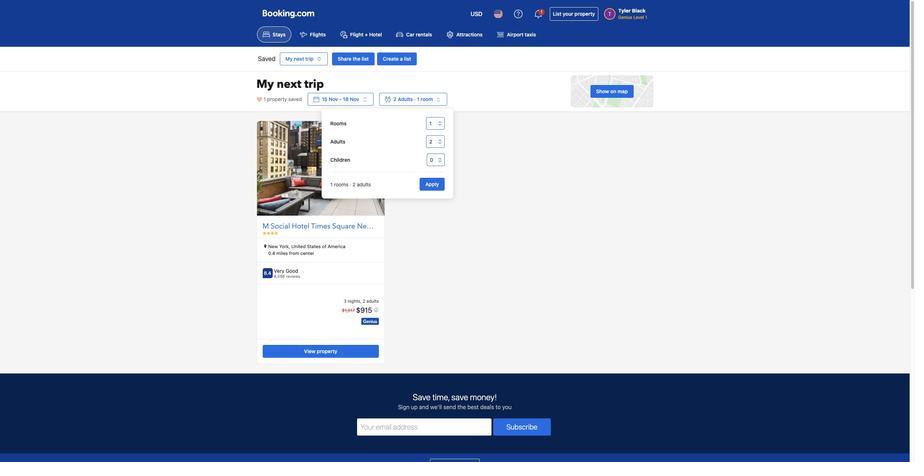 Task type: locate. For each thing, give the bounding box(es) containing it.
0 vertical spatial hotel
[[370, 32, 382, 38]]

save
[[452, 393, 469, 403]]

show on map
[[597, 88, 628, 95]]

america
[[328, 244, 346, 250]]

level
[[634, 15, 645, 20]]

and
[[419, 405, 429, 411]]

nov
[[329, 96, 338, 102], [350, 96, 360, 102]]

we'll
[[431, 405, 442, 411]]

1 left list in the top of the page
[[541, 9, 543, 15]]

1 vertical spatial new
[[269, 244, 278, 250]]

new up 0.4
[[269, 244, 278, 250]]

0 horizontal spatial list
[[362, 56, 369, 62]]

the right share
[[353, 56, 361, 62]]

· right rooms
[[350, 182, 352, 188]]

0.4
[[269, 251, 275, 257]]

2
[[394, 96, 397, 102], [353, 182, 356, 188], [363, 299, 366, 304]]

list right share
[[362, 56, 369, 62]]

trip inside button
[[306, 56, 314, 62]]

0 vertical spatial ·
[[415, 96, 416, 102]]

airport
[[507, 32, 524, 38]]

adults left the room
[[398, 96, 413, 102]]

save time, save money! footer
[[0, 374, 911, 463]]

1 vertical spatial property
[[267, 96, 287, 102]]

apply button
[[420, 178, 445, 191]]

1
[[541, 9, 543, 15], [646, 15, 648, 20], [264, 96, 266, 102], [417, 96, 420, 102], [331, 182, 333, 188]]

0 vertical spatial trip
[[306, 56, 314, 62]]

list for create a list
[[404, 56, 411, 62]]

1 horizontal spatial new
[[357, 222, 372, 231]]

list
[[553, 11, 562, 17]]

adults right rooms
[[357, 182, 371, 188]]

best
[[468, 405, 479, 411]]

$1,017
[[342, 308, 355, 314]]

0 horizontal spatial adults
[[331, 139, 346, 145]]

social
[[271, 222, 290, 231]]

the
[[353, 56, 361, 62], [458, 405, 466, 411]]

trip up 15
[[305, 77, 324, 92]]

2 right rooms
[[353, 182, 356, 188]]

nov right "18"
[[350, 96, 360, 102]]

2 nov from the left
[[350, 96, 360, 102]]

property right your
[[575, 11, 596, 17]]

trip down the flights link
[[306, 56, 314, 62]]

map
[[618, 88, 628, 95]]

attractions link
[[441, 26, 489, 43]]

my next trip up the 'saved' on the top
[[257, 77, 324, 92]]

adults
[[398, 96, 413, 102], [331, 139, 346, 145]]

the down save
[[458, 405, 466, 411]]

adults down rooms
[[331, 139, 346, 145]]

list inside button
[[404, 56, 411, 62]]

0 horizontal spatial nov
[[329, 96, 338, 102]]

1 vertical spatial the
[[458, 405, 466, 411]]

1 left the 'saved' on the top
[[264, 96, 266, 102]]

1 for 1 rooms ·  2 adults
[[331, 182, 333, 188]]

create a list button
[[378, 53, 417, 66]]

adults
[[357, 182, 371, 188], [367, 299, 379, 304]]

0 horizontal spatial the
[[353, 56, 361, 62]]

1 horizontal spatial adults
[[398, 96, 413, 102]]

1 right the level
[[646, 15, 648, 20]]

list right the a
[[404, 56, 411, 62]]

new left "york"
[[357, 222, 372, 231]]

18
[[343, 96, 349, 102]]

2 list from the left
[[404, 56, 411, 62]]

1 horizontal spatial my
[[286, 56, 293, 62]]

0 vertical spatial 2
[[394, 96, 397, 102]]

0 vertical spatial my
[[286, 56, 293, 62]]

0 horizontal spatial hotel
[[292, 222, 310, 231]]

1 for 1 property saved
[[264, 96, 266, 102]]

0 horizontal spatial 2
[[353, 182, 356, 188]]

view property link
[[263, 346, 379, 358]]

Your email address email field
[[357, 419, 492, 436]]

sign
[[398, 405, 410, 411]]

1 vertical spatial 2
[[353, 182, 356, 188]]

-
[[340, 96, 342, 102]]

united
[[292, 244, 306, 250]]

the inside 'save time, save money! sign up and we'll send the best deals to you'
[[458, 405, 466, 411]]

nov left -
[[329, 96, 338, 102]]

scored  8.4 element
[[263, 269, 273, 279]]

next inside button
[[294, 56, 304, 62]]

1 list from the left
[[362, 56, 369, 62]]

m
[[263, 222, 269, 231]]

1 left rooms
[[331, 182, 333, 188]]

tyler
[[619, 8, 631, 14]]

my up 1 property saved at left top
[[257, 77, 274, 92]]

flights
[[310, 32, 326, 38]]

m social hotel times square new york link
[[263, 222, 388, 232]]

view property
[[304, 349, 338, 355]]

2 vertical spatial 2
[[363, 299, 366, 304]]

trip
[[306, 56, 314, 62], [305, 77, 324, 92]]

· left the room
[[415, 96, 416, 102]]

1 vertical spatial adults
[[331, 139, 346, 145]]

0 vertical spatial new
[[357, 222, 372, 231]]

1 for 1
[[541, 9, 543, 15]]

1 vertical spatial ·
[[350, 182, 352, 188]]

save time, save money! sign up and we'll send the best deals to you
[[398, 393, 512, 411]]

1 left the room
[[417, 96, 420, 102]]

rooms
[[331, 121, 347, 127]]

adults up $915
[[367, 299, 379, 304]]

property left the 'saved' on the top
[[267, 96, 287, 102]]

0 horizontal spatial my
[[257, 77, 274, 92]]

1 horizontal spatial ·
[[415, 96, 416, 102]]

nights,
[[348, 299, 362, 304]]

of
[[322, 244, 327, 250]]

hotel for social
[[292, 222, 310, 231]]

black
[[633, 8, 646, 14]]

2 vertical spatial property
[[317, 349, 338, 355]]

list your property link
[[550, 7, 599, 21]]

0 horizontal spatial ·
[[350, 182, 352, 188]]

to
[[496, 405, 501, 411]]

0 vertical spatial my next trip
[[286, 56, 314, 62]]

saved
[[258, 55, 276, 63]]

1 horizontal spatial nov
[[350, 96, 360, 102]]

0 vertical spatial the
[[353, 56, 361, 62]]

0 vertical spatial next
[[294, 56, 304, 62]]

subscribe button
[[494, 419, 551, 436]]

rooms
[[334, 182, 349, 188]]

·
[[415, 96, 416, 102], [350, 182, 352, 188]]

hotel left 'times' in the left of the page
[[292, 222, 310, 231]]

0.4 miles from center
[[269, 251, 315, 257]]

my inside button
[[286, 56, 293, 62]]

1 horizontal spatial list
[[404, 56, 411, 62]]

share the list
[[338, 56, 369, 62]]

1 vertical spatial my
[[257, 77, 274, 92]]

next up the 'saved' on the top
[[277, 77, 302, 92]]

next down the flights link
[[294, 56, 304, 62]]

save
[[413, 393, 431, 403]]

my next trip
[[286, 56, 314, 62], [257, 77, 324, 92]]

hotel right + on the top of page
[[370, 32, 382, 38]]

1 horizontal spatial the
[[458, 405, 466, 411]]

2 left the room
[[394, 96, 397, 102]]

next
[[294, 56, 304, 62], [277, 77, 302, 92]]

· for 2
[[350, 182, 352, 188]]

property right view
[[317, 349, 338, 355]]

hotel for +
[[370, 32, 382, 38]]

1 vertical spatial next
[[277, 77, 302, 92]]

1 horizontal spatial property
[[317, 349, 338, 355]]

share
[[338, 56, 352, 62]]

2 up $915
[[363, 299, 366, 304]]

1 inside button
[[541, 9, 543, 15]]

property
[[575, 11, 596, 17], [267, 96, 287, 102], [317, 349, 338, 355]]

my right saved
[[286, 56, 293, 62]]

2 horizontal spatial property
[[575, 11, 596, 17]]

my next trip down the flights link
[[286, 56, 314, 62]]

0 horizontal spatial property
[[267, 96, 287, 102]]

hotel
[[370, 32, 382, 38], [292, 222, 310, 231]]

0 horizontal spatial new
[[269, 244, 278, 250]]

list inside button
[[362, 56, 369, 62]]

children
[[331, 157, 351, 163]]

1 vertical spatial hotel
[[292, 222, 310, 231]]

1 horizontal spatial hotel
[[370, 32, 382, 38]]



Task type: vqa. For each thing, say whether or not it's contained in the screenshot.
center at the left
yes



Task type: describe. For each thing, give the bounding box(es) containing it.
very
[[274, 268, 285, 274]]

flight
[[350, 32, 364, 38]]

from
[[289, 251, 299, 257]]

airport taxis
[[507, 32, 536, 38]]

3 nights, 2 adults
[[344, 299, 379, 304]]

car rentals link
[[391, 26, 438, 43]]

room
[[421, 96, 433, 102]]

2 horizontal spatial 2
[[394, 96, 397, 102]]

york,
[[279, 244, 290, 250]]

airport taxis link
[[492, 26, 542, 43]]

m social hotel times square new york
[[263, 222, 388, 231]]

property for 1 property saved
[[267, 96, 287, 102]]

car
[[407, 32, 415, 38]]

car rentals
[[407, 32, 432, 38]]

the inside button
[[353, 56, 361, 62]]

your
[[563, 11, 574, 17]]

usd button
[[467, 5, 487, 23]]

from  8,596 reviews element
[[274, 274, 301, 279]]

8,596
[[274, 274, 285, 279]]

reviews
[[286, 274, 301, 279]]

1 rooms ·  2 adults
[[331, 182, 371, 188]]

+
[[365, 32, 368, 38]]

usd
[[471, 11, 483, 17]]

1 horizontal spatial 2
[[363, 299, 366, 304]]

you
[[503, 405, 512, 411]]

4 stars image
[[263, 232, 278, 235]]

2 adults                                           · 1 room
[[394, 96, 433, 102]]

time,
[[433, 393, 450, 403]]

deals
[[481, 405, 495, 411]]

8.4
[[264, 270, 272, 277]]

attractions
[[457, 32, 483, 38]]

1 vertical spatial my next trip
[[257, 77, 324, 92]]

1 property saved
[[264, 96, 302, 102]]

subscribe
[[507, 424, 538, 432]]

tyler black genius level 1
[[619, 8, 648, 20]]

rated element
[[274, 268, 301, 275]]

view
[[304, 349, 316, 355]]

list your property
[[553, 11, 596, 17]]

1 button
[[530, 5, 547, 23]]

up
[[411, 405, 418, 411]]

show
[[597, 88, 610, 95]]

miles
[[277, 251, 288, 257]]

15 nov - 18 nov
[[322, 96, 360, 102]]

stays link
[[257, 26, 292, 43]]

my next trip button
[[280, 53, 328, 66]]

saved
[[289, 96, 302, 102]]

0 vertical spatial adults
[[398, 96, 413, 102]]

3
[[344, 299, 347, 304]]

center
[[301, 251, 315, 257]]

1 inside the tyler black genius level 1
[[646, 15, 648, 20]]

on
[[611, 88, 617, 95]]

square
[[333, 222, 356, 231]]

times
[[311, 222, 331, 231]]

stays
[[273, 32, 286, 38]]

flights link
[[294, 26, 332, 43]]

flight + hotel
[[350, 32, 382, 38]]

send
[[444, 405, 456, 411]]

states
[[307, 244, 321, 250]]

1 nov from the left
[[329, 96, 338, 102]]

8.4 very good 8,596 reviews
[[264, 268, 301, 279]]

0 vertical spatial adults
[[357, 182, 371, 188]]

share the list button
[[332, 53, 375, 66]]

new york, united states of america
[[269, 244, 346, 250]]

genius
[[619, 15, 633, 20]]

taxis
[[525, 32, 536, 38]]

create
[[383, 56, 399, 62]]

money!
[[470, 393, 497, 403]]

· for 1
[[415, 96, 416, 102]]

flight + hotel link
[[335, 26, 388, 43]]

good
[[286, 268, 298, 274]]

15
[[322, 96, 328, 102]]

1 vertical spatial trip
[[305, 77, 324, 92]]

list for share the list
[[362, 56, 369, 62]]

booking.com online hotel reservations image
[[263, 10, 314, 18]]

a
[[400, 56, 403, 62]]

0 vertical spatial property
[[575, 11, 596, 17]]

rentals
[[416, 32, 432, 38]]

my next trip inside button
[[286, 56, 314, 62]]

york
[[374, 222, 388, 231]]

apply
[[426, 182, 439, 188]]

1 vertical spatial adults
[[367, 299, 379, 304]]

property for view property
[[317, 349, 338, 355]]

show on map button
[[591, 85, 634, 98]]



